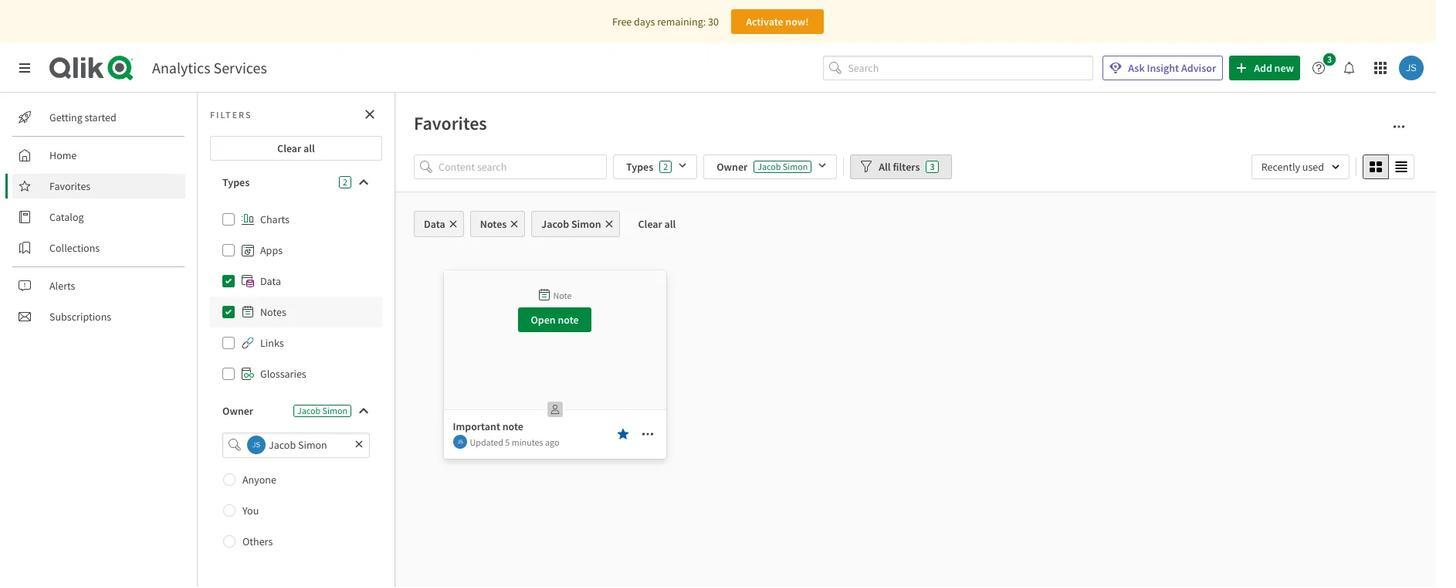 Task type: describe. For each thing, give the bounding box(es) containing it.
recently used
[[1262, 160, 1325, 174]]

0 horizontal spatial notes
[[260, 305, 286, 319]]

alerts link
[[12, 273, 185, 298]]

minutes
[[512, 436, 543, 448]]

used
[[1303, 160, 1325, 174]]

0 horizontal spatial all
[[304, 141, 315, 155]]

jacob simon inside "button"
[[542, 217, 601, 231]]

charts
[[260, 212, 290, 226]]

catalog
[[49, 210, 84, 224]]

free
[[613, 15, 632, 29]]

jacob inside "button"
[[542, 217, 569, 231]]

searchbar element
[[824, 55, 1094, 81]]

personal element
[[543, 397, 567, 422]]

apps
[[260, 243, 283, 257]]

jacob simon inside filters region
[[758, 161, 808, 172]]

analytics
[[152, 58, 211, 77]]

clear all for the left clear all button
[[277, 141, 315, 155]]

activate now! link
[[731, 9, 824, 34]]

subscriptions link
[[12, 304, 185, 329]]

1 horizontal spatial clear all button
[[626, 211, 689, 237]]

important
[[453, 419, 500, 433]]

jacob simon button
[[532, 211, 620, 237]]

avatar image
[[247, 436, 266, 454]]

recently
[[1262, 160, 1301, 174]]

3 button
[[1307, 53, 1341, 80]]

add new
[[1255, 61, 1295, 75]]

close sidebar menu image
[[19, 62, 31, 74]]

clear all for the right clear all button
[[638, 217, 676, 231]]

note for open note
[[558, 313, 579, 327]]

services
[[214, 58, 267, 77]]

insight
[[1147, 61, 1180, 75]]

types inside filters region
[[626, 160, 654, 174]]

important note
[[453, 419, 524, 433]]

all
[[879, 160, 891, 174]]

home
[[49, 148, 77, 162]]

note for important note
[[503, 419, 524, 433]]

2 inside filters region
[[664, 161, 668, 172]]

remaining:
[[657, 15, 706, 29]]

alerts
[[49, 279, 75, 293]]

0 horizontal spatial clear all button
[[210, 136, 382, 161]]

ask
[[1129, 61, 1145, 75]]

simon inside jacob simon "button"
[[571, 217, 601, 231]]

ask insight advisor button
[[1103, 56, 1224, 80]]

data inside button
[[424, 217, 445, 231]]

0 vertical spatial favorites
[[414, 111, 487, 135]]

3 inside filters region
[[930, 161, 935, 172]]

jacob inside filters region
[[758, 161, 781, 172]]

started
[[85, 110, 116, 124]]

2 vertical spatial simon
[[323, 405, 348, 416]]

ago
[[545, 436, 560, 448]]

0 horizontal spatial jacob simon
[[297, 405, 348, 416]]

1 vertical spatial types
[[222, 175, 250, 189]]

updated
[[470, 436, 504, 448]]

home link
[[12, 143, 185, 168]]

1 horizontal spatial all
[[665, 217, 676, 231]]

others
[[243, 534, 273, 548]]

links
[[260, 336, 284, 350]]

new
[[1275, 61, 1295, 75]]

collections
[[49, 241, 100, 255]]

getting
[[49, 110, 82, 124]]

favorites link
[[12, 174, 185, 199]]

open note
[[531, 313, 579, 327]]

anyone
[[243, 472, 276, 486]]

30
[[708, 15, 719, 29]]



Task type: locate. For each thing, give the bounding box(es) containing it.
notes up links
[[260, 305, 286, 319]]

more actions image
[[641, 428, 654, 440]]

owner
[[717, 160, 748, 174], [222, 404, 253, 418]]

0 horizontal spatial jacob simon image
[[453, 435, 467, 449]]

3 right 'filters'
[[930, 161, 935, 172]]

switch view group
[[1363, 154, 1415, 179]]

2 vertical spatial jacob simon
[[297, 405, 348, 416]]

1 vertical spatial jacob
[[542, 217, 569, 231]]

jacob
[[758, 161, 781, 172], [542, 217, 569, 231], [297, 405, 321, 416]]

1 vertical spatial clear
[[638, 217, 663, 231]]

notes right data button
[[480, 217, 507, 231]]

0 horizontal spatial simon
[[323, 405, 348, 416]]

getting started
[[49, 110, 116, 124]]

0 horizontal spatial data
[[260, 274, 281, 288]]

1 horizontal spatial favorites
[[414, 111, 487, 135]]

None field
[[210, 433, 382, 458]]

favorites inside navigation pane element
[[49, 179, 91, 193]]

jacob simon image
[[1400, 56, 1424, 80], [453, 435, 467, 449]]

0 vertical spatial jacob simon
[[758, 161, 808, 172]]

more actions image
[[1393, 120, 1406, 133]]

getting started link
[[12, 105, 185, 130]]

add new button
[[1230, 56, 1301, 80]]

5
[[505, 436, 510, 448]]

1 vertical spatial jacob simon image
[[453, 435, 467, 449]]

0 vertical spatial jacob simon image
[[1400, 56, 1424, 80]]

1 horizontal spatial jacob simon image
[[1400, 56, 1424, 80]]

0 vertical spatial types
[[626, 160, 654, 174]]

clear right jacob simon "button"
[[638, 217, 663, 231]]

note up updated 5 minutes ago
[[503, 419, 524, 433]]

1 vertical spatial clear all button
[[626, 211, 689, 237]]

0 horizontal spatial owner
[[222, 404, 253, 418]]

you
[[243, 503, 259, 517]]

owner option group
[[210, 464, 382, 557]]

all filters
[[879, 160, 920, 174]]

0 horizontal spatial types
[[222, 175, 250, 189]]

0 horizontal spatial clear all
[[277, 141, 315, 155]]

data
[[424, 217, 445, 231], [260, 274, 281, 288]]

1 horizontal spatial notes
[[480, 217, 507, 231]]

days
[[634, 15, 655, 29]]

filters
[[210, 109, 252, 120]]

0 vertical spatial all
[[304, 141, 315, 155]]

subscriptions
[[49, 310, 111, 324]]

now!
[[786, 15, 809, 29]]

simon inside filters region
[[783, 161, 808, 172]]

1 horizontal spatial 3
[[1328, 53, 1332, 65]]

open
[[531, 313, 556, 327]]

activate
[[746, 15, 784, 29]]

data down apps in the top of the page
[[260, 274, 281, 288]]

3 inside 3 dropdown button
[[1328, 53, 1332, 65]]

0 horizontal spatial favorites
[[49, 179, 91, 193]]

ask insight advisor
[[1129, 61, 1217, 75]]

analytics services
[[152, 58, 267, 77]]

notes button
[[470, 211, 525, 237]]

free days remaining: 30
[[613, 15, 719, 29]]

1 vertical spatial favorites
[[49, 179, 91, 193]]

open note button
[[519, 307, 591, 332]]

1 horizontal spatial clear all
[[638, 217, 676, 231]]

owner inside filters region
[[717, 160, 748, 174]]

0 vertical spatial simon
[[783, 161, 808, 172]]

0 vertical spatial 3
[[1328, 53, 1332, 65]]

catalog link
[[12, 205, 185, 229]]

Recently used field
[[1252, 154, 1350, 179]]

0 horizontal spatial clear
[[277, 141, 301, 155]]

add
[[1255, 61, 1273, 75]]

advisor
[[1182, 61, 1217, 75]]

1 horizontal spatial data
[[424, 217, 445, 231]]

data button
[[414, 211, 464, 237]]

jacob simon element
[[453, 435, 467, 449]]

0 horizontal spatial 3
[[930, 161, 935, 172]]

2 horizontal spatial simon
[[783, 161, 808, 172]]

collections link
[[12, 236, 185, 260]]

analytics services element
[[152, 58, 267, 77]]

glossaries
[[260, 367, 306, 381]]

activate now!
[[746, 15, 809, 29]]

1 vertical spatial notes
[[260, 305, 286, 319]]

0 vertical spatial owner
[[717, 160, 748, 174]]

3 right new in the right top of the page
[[1328, 53, 1332, 65]]

favorites
[[414, 111, 487, 135], [49, 179, 91, 193]]

clear all
[[277, 141, 315, 155], [638, 217, 676, 231]]

jacob simon
[[758, 161, 808, 172], [542, 217, 601, 231], [297, 405, 348, 416]]

notes inside notes button
[[480, 217, 507, 231]]

2 horizontal spatial jacob simon
[[758, 161, 808, 172]]

jacob simon image up more actions icon
[[1400, 56, 1424, 80]]

1 horizontal spatial note
[[558, 313, 579, 327]]

1 horizontal spatial clear
[[638, 217, 663, 231]]

note
[[558, 313, 579, 327], [503, 419, 524, 433]]

1 horizontal spatial simon
[[571, 217, 601, 231]]

Search text field
[[848, 55, 1094, 81]]

filters region
[[414, 151, 1418, 182]]

0 horizontal spatial jacob
[[297, 405, 321, 416]]

0 vertical spatial notes
[[480, 217, 507, 231]]

Content search text field
[[439, 154, 607, 179]]

1 horizontal spatial owner
[[717, 160, 748, 174]]

simon
[[783, 161, 808, 172], [571, 217, 601, 231], [323, 405, 348, 416]]

updated 5 minutes ago
[[470, 436, 560, 448]]

data left notes button
[[424, 217, 445, 231]]

1 vertical spatial owner
[[222, 404, 253, 418]]

1 vertical spatial simon
[[571, 217, 601, 231]]

types
[[626, 160, 654, 174], [222, 175, 250, 189]]

1 vertical spatial 2
[[343, 176, 348, 188]]

None text field
[[266, 433, 351, 458]]

0 vertical spatial clear all button
[[210, 136, 382, 161]]

0 vertical spatial clear
[[277, 141, 301, 155]]

clear
[[277, 141, 301, 155], [638, 217, 663, 231]]

0 vertical spatial clear all
[[277, 141, 315, 155]]

remove from favorites image
[[617, 428, 629, 440]]

notes
[[480, 217, 507, 231], [260, 305, 286, 319]]

note inside button
[[558, 313, 579, 327]]

0 vertical spatial data
[[424, 217, 445, 231]]

1 vertical spatial data
[[260, 274, 281, 288]]

1 horizontal spatial jacob
[[542, 217, 569, 231]]

clear up charts
[[277, 141, 301, 155]]

note right open
[[558, 313, 579, 327]]

1 horizontal spatial 2
[[664, 161, 668, 172]]

0 vertical spatial 2
[[664, 161, 668, 172]]

jacob simon image down "important"
[[453, 435, 467, 449]]

0 vertical spatial note
[[558, 313, 579, 327]]

clear all button
[[210, 136, 382, 161], [626, 211, 689, 237]]

1 horizontal spatial jacob simon
[[542, 217, 601, 231]]

0 vertical spatial jacob
[[758, 161, 781, 172]]

1 vertical spatial 3
[[930, 161, 935, 172]]

0 horizontal spatial 2
[[343, 176, 348, 188]]

3
[[1328, 53, 1332, 65], [930, 161, 935, 172]]

1 vertical spatial clear all
[[638, 217, 676, 231]]

navigation pane element
[[0, 99, 197, 335]]

all
[[304, 141, 315, 155], [665, 217, 676, 231]]

2
[[664, 161, 668, 172], [343, 176, 348, 188]]

2 vertical spatial jacob
[[297, 405, 321, 416]]

1 vertical spatial all
[[665, 217, 676, 231]]

1 vertical spatial note
[[503, 419, 524, 433]]

1 vertical spatial jacob simon
[[542, 217, 601, 231]]

2 horizontal spatial jacob
[[758, 161, 781, 172]]

0 horizontal spatial note
[[503, 419, 524, 433]]

1 horizontal spatial types
[[626, 160, 654, 174]]

filters
[[893, 160, 920, 174]]

note
[[553, 289, 572, 301]]



Task type: vqa. For each thing, say whether or not it's contained in the screenshot.
"FIRST" related to First app Data last loaded: No data loaded First app
no



